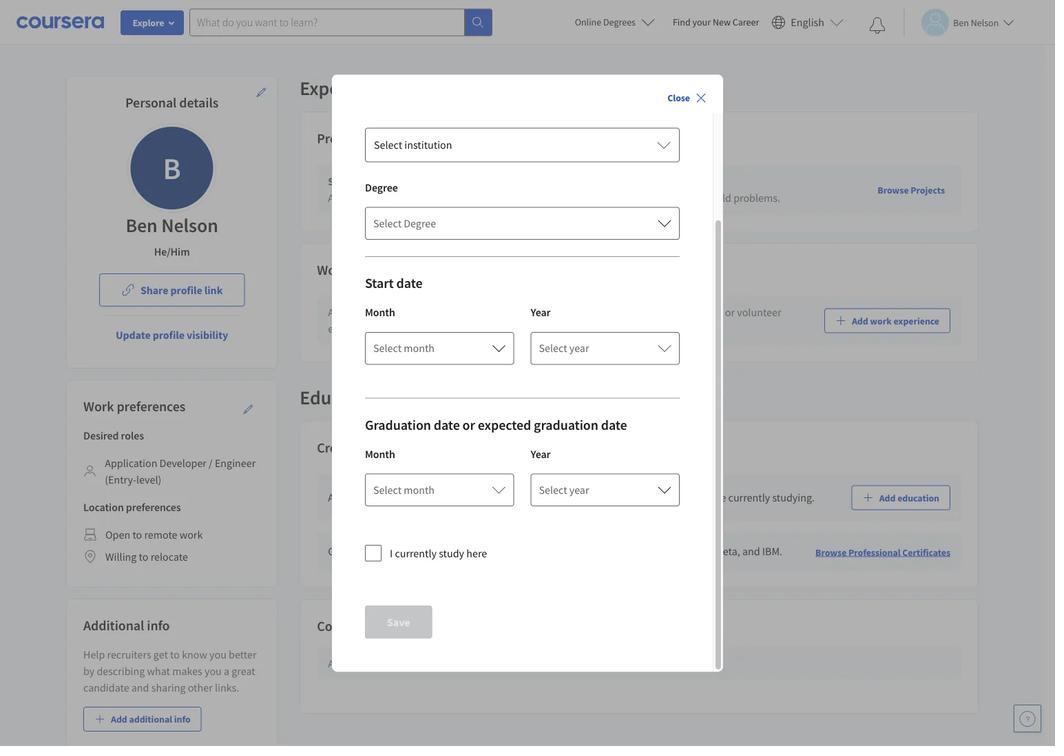Task type: describe. For each thing, give the bounding box(es) containing it.
professional
[[849, 546, 901, 558]]

update
[[116, 328, 151, 342]]

job- inside showcase your skills to recruiters with job-relevant projects add projects here to demonstrate your technical expertise and ability to solve real-world problems.
[[515, 175, 533, 189]]

preferences for work preferences
[[117, 398, 186, 415]]

nelson
[[161, 213, 218, 237]]

learning for first
[[433, 617, 481, 634]]

you right 'where' in the bottom of the page
[[644, 491, 661, 505]]

select degree button
[[365, 207, 680, 240]]

details
[[179, 94, 219, 111]]

leading
[[571, 545, 605, 558]]

a
[[224, 664, 229, 678]]

recruiters inside showcase your skills to recruiters with job-relevant projects add projects here to demonstrate your technical expertise and ability to solve real-world problems.
[[441, 175, 488, 189]]

progress
[[604, 657, 644, 670]]

add for experience
[[852, 315, 869, 327]]

find your new career link
[[666, 14, 766, 31]]

role-
[[415, 545, 437, 558]]

application developer / engineer (entry-level)
[[105, 456, 256, 486]]

real-
[[684, 191, 705, 205]]

work preferences
[[83, 398, 186, 415]]

select year for start date
[[539, 341, 589, 355]]

your for past
[[349, 306, 369, 319]]

select month button for graduation
[[365, 473, 514, 506]]

level)
[[136, 473, 161, 486]]

graduation
[[534, 416, 599, 433]]

month for graduation
[[365, 447, 395, 461]]

2 vertical spatial or
[[700, 491, 710, 505]]

remote
[[144, 528, 177, 542]]

0 vertical spatial projects
[[576, 175, 615, 189]]

add for past
[[328, 306, 346, 319]]

2 horizontal spatial date
[[601, 416, 627, 433]]

start date
[[365, 274, 423, 292]]

b button
[[127, 123, 217, 213]]

help recruiters get to know you better by describing what makes you a great candidate and sharing other links.
[[83, 648, 257, 694]]

showcase your skills to recruiters with job-relevant projects add projects here to demonstrate your technical expertise and ability to solve real-world problems.
[[328, 175, 781, 205]]

year for graduation date or expected graduation date
[[531, 447, 551, 461]]

educational
[[372, 491, 426, 505]]

what
[[147, 664, 170, 678]]

browse projects
[[878, 184, 945, 196]]

edit image
[[243, 404, 254, 415]]

location preferences
[[83, 500, 181, 514]]

select for select institution button
[[374, 138, 402, 152]]

work inside button
[[870, 315, 892, 327]]

world
[[705, 191, 732, 205]]

link
[[204, 283, 223, 297]]

share profile link button
[[99, 274, 245, 307]]

i currently study here
[[390, 546, 487, 560]]

out,
[[593, 306, 611, 319]]

ben
[[126, 213, 158, 237]]

background
[[429, 491, 484, 505]]

select institution
[[374, 138, 452, 152]]

1 vertical spatial and
[[743, 545, 760, 558]]

coursera,
[[449, 657, 493, 670]]

ibm.
[[763, 545, 783, 558]]

degree inside popup button
[[404, 216, 436, 230]]

select year button for graduation date or expected graduation date
[[531, 473, 680, 506]]

add
[[651, 306, 669, 319]]

find
[[673, 16, 691, 28]]

you up a
[[210, 648, 227, 661]]

1 horizontal spatial experience
[[419, 306, 469, 319]]

recruiters inside 'help recruiters get to know you better by describing what makes you a great candidate and sharing other links.'
[[107, 648, 151, 661]]

coursera skills-first learning
[[317, 617, 481, 634]]

and inside showcase your skills to recruiters with job-relevant projects add projects here to demonstrate your technical expertise and ability to solve real-world problems.
[[595, 191, 613, 205]]

training
[[467, 545, 502, 558]]

select for select year popup button corresponding to graduation date or expected graduation date
[[539, 483, 567, 497]]

willing
[[105, 550, 137, 564]]

(entry-
[[105, 473, 136, 486]]

instead.
[[381, 322, 417, 336]]

you left start
[[352, 657, 369, 670]]

engineer
[[215, 456, 256, 470]]

your for educational
[[349, 491, 369, 505]]

here. inside add your past work experience here. if you're just starting out, you can add internships or volunteer experience instead.
[[471, 306, 495, 319]]

add for info
[[111, 713, 127, 725]]

year for start date
[[570, 341, 589, 355]]

month for graduation
[[404, 483, 435, 497]]

select for select degree popup button
[[373, 216, 402, 230]]

ability
[[615, 191, 644, 205]]

learning for start
[[394, 657, 432, 670]]

0 horizontal spatial experience
[[328, 322, 378, 336]]

add your educational background here to let employers know where you studied or are currently studying.
[[328, 491, 815, 505]]

add additional info button
[[83, 707, 202, 732]]

willing to relocate
[[105, 550, 188, 564]]

study
[[439, 546, 464, 560]]

demonstrate
[[423, 191, 481, 205]]

you left a
[[205, 664, 222, 678]]

month for start
[[404, 341, 435, 355]]

or inside add your past work experience here. if you're just starting out, you can add internships or volunteer experience instead.
[[725, 306, 735, 319]]

your left technical
[[484, 191, 504, 205]]

to left solve
[[646, 191, 656, 205]]

new
[[713, 16, 731, 28]]

to right "skills" on the top left of the page
[[429, 175, 439, 189]]

start
[[371, 657, 392, 670]]

here inside showcase your skills to recruiters with job-relevant projects add projects here to demonstrate your technical expertise and ability to solve real-world problems.
[[388, 191, 409, 205]]

employers
[[535, 491, 583, 505]]

education
[[898, 492, 940, 504]]

let
[[521, 491, 533, 505]]

select for "select month" popup button associated with graduation
[[373, 483, 402, 497]]

application
[[105, 456, 157, 470]]

Select institution button
[[365, 128, 680, 162]]

studied
[[663, 491, 698, 505]]

find your new career
[[673, 16, 759, 28]]

browse projects button
[[872, 178, 951, 202]]

after
[[328, 657, 350, 670]]

your for new
[[693, 16, 711, 28]]

coursera image
[[17, 11, 104, 33]]

add for educational
[[328, 491, 346, 505]]

update profile visibility
[[116, 328, 228, 342]]

info inside add additional info button
[[174, 713, 191, 725]]

select month for start
[[373, 341, 435, 355]]

internships
[[671, 306, 723, 319]]

relevant
[[533, 175, 574, 189]]

roles
[[121, 429, 144, 442]]

work for open to remote work
[[180, 528, 203, 542]]

information
[[495, 657, 549, 670]]

know inside 'help recruiters get to know you better by describing what makes you a great candidate and sharing other links.'
[[182, 648, 207, 661]]

browse professional certificates
[[816, 546, 951, 558]]

0 horizontal spatial info
[[147, 617, 170, 634]]

/
[[209, 456, 213, 470]]

close
[[668, 92, 690, 104]]

desired
[[83, 429, 119, 442]]

by
[[83, 664, 95, 678]]

1 vertical spatial job-
[[346, 545, 365, 558]]

with inside showcase your skills to recruiters with job-relevant projects add projects here to demonstrate your technical expertise and ability to solve real-world problems.
[[491, 175, 512, 189]]

0 horizontal spatial currently
[[395, 546, 437, 560]]

expected
[[478, 416, 531, 433]]

date for start
[[397, 274, 423, 292]]

open to remote work
[[105, 528, 203, 542]]

i
[[390, 546, 393, 560]]

after you start learning on coursera, information about your progress will appear here.
[[328, 657, 723, 670]]

ben nelson
[[126, 213, 218, 237]]

past
[[372, 306, 391, 319]]



Task type: locate. For each thing, give the bounding box(es) containing it.
select for select year popup button for start date
[[539, 341, 567, 355]]

meta,
[[715, 545, 740, 558]]

1 horizontal spatial recruiters
[[441, 175, 488, 189]]

0 vertical spatial or
[[725, 306, 735, 319]]

profile for update
[[153, 328, 185, 342]]

to left let
[[509, 491, 518, 505]]

currently
[[729, 491, 770, 505], [395, 546, 437, 560]]

1 month from the top
[[404, 341, 435, 355]]

1 vertical spatial learning
[[394, 657, 432, 670]]

0 vertical spatial work
[[317, 261, 348, 278]]

0 vertical spatial year
[[531, 305, 551, 319]]

b
[[163, 149, 181, 187]]

graduation date or expected graduation date
[[365, 416, 627, 433]]

0 vertical spatial month
[[365, 305, 395, 319]]

0 vertical spatial info
[[147, 617, 170, 634]]

1 select month button from the top
[[365, 332, 514, 365]]

profile inside button
[[153, 328, 185, 342]]

add inside add your past work experience here. if you're just starting out, you can add internships or volunteer experience instead.
[[328, 306, 346, 319]]

with up technical
[[491, 175, 512, 189]]

or inside dialog
[[463, 416, 475, 433]]

1 vertical spatial here.
[[699, 657, 723, 670]]

select month button
[[365, 332, 514, 365], [365, 473, 514, 506]]

select year for graduation date or expected graduation date
[[539, 483, 589, 497]]

to
[[429, 175, 439, 189], [411, 191, 420, 205], [646, 191, 656, 205], [509, 491, 518, 505], [133, 528, 142, 542], [139, 550, 148, 564], [170, 648, 180, 661]]

developer
[[160, 456, 207, 470]]

1 vertical spatial select year
[[539, 483, 589, 497]]

0 horizontal spatial with
[[393, 545, 413, 558]]

month up instead.
[[365, 305, 395, 319]]

preferences up open to remote work
[[126, 500, 181, 514]]

add inside showcase your skills to recruiters with job-relevant projects add projects here to demonstrate your technical expertise and ability to solve real-world problems.
[[328, 191, 346, 205]]

1 vertical spatial browse
[[816, 546, 847, 558]]

select degree
[[373, 216, 436, 230]]

1 vertical spatial projects
[[349, 191, 386, 205]]

1 vertical spatial month
[[404, 483, 435, 497]]

starting
[[555, 306, 591, 319]]

2 select year from the top
[[539, 483, 589, 497]]

here left let
[[486, 491, 507, 505]]

help center image
[[1020, 710, 1036, 727]]

degree down demonstrate
[[404, 216, 436, 230]]

your right find in the right top of the page
[[693, 16, 711, 28]]

date for graduation
[[434, 416, 460, 433]]

with left role-
[[393, 545, 413, 558]]

1 horizontal spatial or
[[700, 491, 710, 505]]

select month button up based
[[365, 473, 514, 506]]

relocate
[[151, 550, 188, 564]]

0 horizontal spatial job-
[[346, 545, 365, 558]]

to down "skills" on the top left of the page
[[411, 191, 420, 205]]

1 vertical spatial degree
[[404, 216, 436, 230]]

learning left on
[[394, 657, 432, 670]]

profile left "link"
[[171, 283, 202, 297]]

year
[[570, 341, 589, 355], [570, 483, 589, 497]]

job- right get
[[346, 545, 365, 558]]

volunteer
[[737, 306, 782, 319]]

0 vertical spatial select year
[[539, 341, 589, 355]]

he/him
[[154, 245, 190, 258]]

dialog
[[332, 75, 723, 672]]

1 vertical spatial preferences
[[126, 500, 181, 514]]

will
[[646, 657, 663, 670]]

personal
[[125, 94, 177, 111]]

visibility
[[187, 328, 228, 342]]

select month button down past
[[365, 332, 514, 365]]

share profile link
[[141, 283, 223, 297]]

to right "willing"
[[139, 550, 148, 564]]

browse
[[878, 184, 909, 196], [816, 546, 847, 558]]

2 select month from the top
[[373, 483, 435, 497]]

1 vertical spatial know
[[182, 648, 207, 661]]

showcase
[[328, 175, 376, 189]]

year for start date
[[531, 305, 551, 319]]

to right get
[[170, 648, 180, 661]]

work history
[[317, 261, 391, 278]]

1 horizontal spatial and
[[595, 191, 613, 205]]

1 horizontal spatial work
[[394, 306, 417, 319]]

here. right appear
[[699, 657, 723, 670]]

year left 'where' in the bottom of the page
[[570, 483, 589, 497]]

select left "institution"
[[374, 138, 402, 152]]

select year button down out,
[[531, 332, 680, 365]]

to inside 'help recruiters get to know you better by describing what makes you a great candidate and sharing other links.'
[[170, 648, 180, 661]]

other
[[188, 681, 213, 694]]

0 vertical spatial here
[[388, 191, 409, 205]]

None search field
[[189, 9, 493, 36]]

studying.
[[773, 491, 815, 505]]

describing
[[97, 664, 145, 678]]

0 vertical spatial degree
[[365, 180, 398, 194]]

recruiters
[[441, 175, 488, 189], [107, 648, 151, 661]]

1 horizontal spatial know
[[585, 491, 611, 505]]

year for graduation date or expected graduation date
[[570, 483, 589, 497]]

0 horizontal spatial recruiters
[[107, 648, 151, 661]]

0 horizontal spatial know
[[182, 648, 207, 661]]

select month
[[373, 341, 435, 355], [373, 483, 435, 497]]

experience
[[419, 306, 469, 319], [894, 315, 940, 327], [328, 322, 378, 336]]

your right the about
[[581, 657, 602, 670]]

browse for browse professional certificates
[[816, 546, 847, 558]]

2 month from the top
[[365, 447, 395, 461]]

1 vertical spatial year
[[570, 483, 589, 497]]

1 vertical spatial or
[[463, 416, 475, 433]]

ready
[[364, 545, 390, 558]]

work
[[394, 306, 417, 319], [870, 315, 892, 327], [180, 528, 203, 542]]

your left 'educational'
[[349, 491, 369, 505]]

makes
[[172, 664, 202, 678]]

select month button for start
[[365, 332, 514, 365]]

your left "skills" on the top left of the page
[[378, 175, 400, 189]]

work
[[317, 261, 348, 278], [83, 398, 114, 415]]

preferences up the roles
[[117, 398, 186, 415]]

0 horizontal spatial or
[[463, 416, 475, 433]]

can
[[633, 306, 649, 319]]

1 vertical spatial projects
[[911, 184, 945, 196]]

where
[[613, 491, 641, 505]]

browse inside button
[[878, 184, 909, 196]]

better
[[229, 648, 257, 661]]

0 vertical spatial year
[[570, 341, 589, 355]]

select up the 'history'
[[373, 216, 402, 230]]

1 horizontal spatial info
[[174, 713, 191, 725]]

additional info
[[83, 617, 170, 634]]

add work experience button
[[825, 308, 951, 333]]

select down credentials
[[373, 483, 402, 497]]

1 select month from the top
[[373, 341, 435, 355]]

just
[[536, 306, 553, 319]]

0 vertical spatial browse
[[878, 184, 909, 196]]

and inside 'help recruiters get to know you better by describing what makes you a great candidate and sharing other links.'
[[131, 681, 149, 694]]

browse for browse projects
[[878, 184, 909, 196]]

if
[[497, 306, 503, 319]]

show notifications image
[[869, 17, 886, 34]]

info
[[147, 617, 170, 634], [174, 713, 191, 725]]

job- up technical
[[515, 175, 533, 189]]

2 year from the top
[[531, 447, 551, 461]]

add education button
[[852, 485, 951, 510]]

2 vertical spatial and
[[131, 681, 149, 694]]

and down what at the bottom left
[[131, 681, 149, 694]]

recruiters up demonstrate
[[441, 175, 488, 189]]

1 horizontal spatial projects
[[576, 175, 615, 189]]

2 select year button from the top
[[531, 473, 680, 506]]

1 year from the top
[[531, 305, 551, 319]]

1 month from the top
[[365, 305, 395, 319]]

and left ability
[[595, 191, 613, 205]]

your inside add your past work experience here. if you're just starting out, you can add internships or volunteer experience instead.
[[349, 306, 369, 319]]

0 horizontal spatial projects
[[349, 191, 386, 205]]

0 vertical spatial projects
[[317, 130, 365, 147]]

year left starting
[[531, 305, 551, 319]]

desired roles
[[83, 429, 144, 442]]

2 vertical spatial here
[[467, 546, 487, 560]]

degree left "skills" on the top left of the page
[[365, 180, 398, 194]]

candidate
[[83, 681, 129, 694]]

0 vertical spatial profile
[[171, 283, 202, 297]]

projects
[[317, 130, 365, 147], [911, 184, 945, 196]]

or left expected
[[463, 416, 475, 433]]

projects
[[576, 175, 615, 189], [349, 191, 386, 205]]

and left the ibm.
[[743, 545, 760, 558]]

profile inside "button"
[[171, 283, 202, 297]]

1 horizontal spatial here.
[[699, 657, 723, 670]]

you left the can on the right top of page
[[613, 306, 631, 319]]

about
[[552, 657, 579, 670]]

1 horizontal spatial projects
[[911, 184, 945, 196]]

1 vertical spatial select month
[[373, 483, 435, 497]]

your for skills
[[378, 175, 400, 189]]

work for work preferences
[[83, 398, 114, 415]]

1 vertical spatial recruiters
[[107, 648, 151, 661]]

select down add your past work experience here. if you're just starting out, you can add internships or volunteer experience instead.
[[539, 341, 567, 355]]

here right study
[[467, 546, 487, 560]]

expertise
[[551, 191, 593, 205]]

0 vertical spatial here.
[[471, 306, 495, 319]]

add education
[[880, 492, 940, 504]]

1 horizontal spatial degree
[[404, 216, 436, 230]]

1 vertical spatial select month button
[[365, 473, 514, 506]]

profile for share
[[171, 283, 202, 297]]

know left 'where' in the bottom of the page
[[585, 491, 611, 505]]

your left past
[[349, 306, 369, 319]]

year down starting
[[570, 341, 589, 355]]

coursera
[[317, 617, 370, 634]]

1 horizontal spatial job-
[[515, 175, 533, 189]]

1 vertical spatial select year button
[[531, 473, 680, 506]]

2 year from the top
[[570, 483, 589, 497]]

edit image
[[256, 87, 267, 98]]

add your past work experience here. if you're just starting out, you can add internships or volunteer experience instead.
[[328, 306, 782, 336]]

select year button up leading
[[531, 473, 680, 506]]

info up get
[[147, 617, 170, 634]]

1 vertical spatial currently
[[395, 546, 437, 560]]

2 horizontal spatial experience
[[894, 315, 940, 327]]

1 vertical spatial with
[[393, 545, 413, 558]]

like
[[659, 545, 676, 558]]

select inside button
[[374, 138, 402, 152]]

you inside add your past work experience here. if you're just starting out, you can add internships or volunteer experience instead.
[[613, 306, 631, 319]]

0 horizontal spatial degree
[[365, 180, 398, 194]]

1 select year button from the top
[[531, 332, 680, 365]]

experience inside button
[[894, 315, 940, 327]]

select for "select month" popup button corresponding to start
[[373, 341, 402, 355]]

projects down showcase
[[349, 191, 386, 205]]

1 vertical spatial year
[[531, 447, 551, 461]]

here down "skills" on the top left of the page
[[388, 191, 409, 205]]

career
[[733, 16, 759, 28]]

0 horizontal spatial and
[[131, 681, 149, 694]]

1 horizontal spatial work
[[317, 261, 348, 278]]

month down instead.
[[404, 341, 435, 355]]

currently right i
[[395, 546, 437, 560]]

select year button for start date
[[531, 332, 680, 365]]

select year down add your past work experience here. if you're just starting out, you can add internships or volunteer experience instead.
[[539, 341, 589, 355]]

dialog containing start date
[[332, 75, 723, 672]]

0 horizontal spatial date
[[397, 274, 423, 292]]

1 vertical spatial here
[[486, 491, 507, 505]]

appear
[[665, 657, 697, 670]]

work for work history
[[317, 261, 348, 278]]

0 vertical spatial select month button
[[365, 332, 514, 365]]

solve
[[658, 191, 682, 205]]

0 vertical spatial recruiters
[[441, 175, 488, 189]]

select right let
[[539, 483, 567, 497]]

1 horizontal spatial browse
[[878, 184, 909, 196]]

projects up 'expertise'
[[576, 175, 615, 189]]

month down graduation
[[365, 447, 395, 461]]

0 vertical spatial month
[[404, 341, 435, 355]]

0 horizontal spatial work
[[83, 398, 114, 415]]

work inside add your past work experience here. if you're just starting out, you can add internships or volunteer experience instead.
[[394, 306, 417, 319]]

2 select month button from the top
[[365, 473, 514, 506]]

1 vertical spatial info
[[174, 713, 191, 725]]

projects inside button
[[911, 184, 945, 196]]

2 horizontal spatial and
[[743, 545, 760, 558]]

additional
[[129, 713, 172, 725]]

month up role-
[[404, 483, 435, 497]]

0 horizontal spatial projects
[[317, 130, 365, 147]]

get
[[328, 545, 344, 558]]

1 vertical spatial month
[[365, 447, 395, 461]]

select down instead.
[[373, 341, 402, 355]]

year down graduation
[[531, 447, 551, 461]]

1 select year from the top
[[539, 341, 589, 355]]

learning right first at the left bottom of the page
[[433, 617, 481, 634]]

know up makes
[[182, 648, 207, 661]]

month
[[404, 341, 435, 355], [404, 483, 435, 497]]

0 horizontal spatial here.
[[471, 306, 495, 319]]

to right open
[[133, 528, 142, 542]]

here
[[388, 191, 409, 205], [486, 491, 507, 505], [467, 546, 487, 560]]

sharing
[[151, 681, 186, 694]]

here. left the if
[[471, 306, 495, 319]]

personal details
[[125, 94, 219, 111]]

get
[[154, 648, 168, 661]]

info right additional
[[174, 713, 191, 725]]

0 horizontal spatial browse
[[816, 546, 847, 558]]

0 vertical spatial select month
[[373, 341, 435, 355]]

add additional info
[[111, 713, 191, 725]]

work for add your past work experience here. if you're just starting out, you can add internships or volunteer experience instead.
[[394, 306, 417, 319]]

you
[[613, 306, 631, 319], [644, 491, 661, 505], [210, 648, 227, 661], [352, 657, 369, 670], [205, 664, 222, 678]]

2 horizontal spatial or
[[725, 306, 735, 319]]

recruiters up describing
[[107, 648, 151, 661]]

0 vertical spatial preferences
[[117, 398, 186, 415]]

2 horizontal spatial work
[[870, 315, 892, 327]]

0 vertical spatial know
[[585, 491, 611, 505]]

location
[[83, 500, 124, 514]]

work left the 'history'
[[317, 261, 348, 278]]

first
[[407, 617, 430, 634]]

add work experience
[[852, 315, 940, 327]]

are
[[712, 491, 726, 505]]

profile right update
[[153, 328, 185, 342]]

1 horizontal spatial with
[[491, 175, 512, 189]]

select month for graduation
[[373, 483, 435, 497]]

graduation
[[365, 416, 431, 433]]

1 year from the top
[[570, 341, 589, 355]]

1 vertical spatial work
[[83, 398, 114, 415]]

0 vertical spatial with
[[491, 175, 512, 189]]

0 vertical spatial and
[[595, 191, 613, 205]]

update profile visibility button
[[105, 318, 239, 351]]

1 horizontal spatial date
[[434, 416, 460, 433]]

or left are
[[700, 491, 710, 505]]

select month up i
[[373, 483, 435, 497]]

date
[[397, 274, 423, 292], [434, 416, 460, 433], [601, 416, 627, 433]]

select month down instead.
[[373, 341, 435, 355]]

work up the desired
[[83, 398, 114, 415]]

add
[[328, 191, 346, 205], [328, 306, 346, 319], [852, 315, 869, 327], [328, 491, 346, 505], [880, 492, 896, 504], [111, 713, 127, 725]]

select year right let
[[539, 483, 589, 497]]

get job-ready with role-based training from industry-leading companies like google, meta, and ibm.
[[328, 545, 783, 558]]

1 horizontal spatial currently
[[729, 491, 770, 505]]

0 vertical spatial select year button
[[531, 332, 680, 365]]

0 horizontal spatial work
[[180, 528, 203, 542]]

browse professional certificates link
[[816, 546, 951, 558]]

2 month from the top
[[404, 483, 435, 497]]

great
[[232, 664, 255, 678]]

month for start
[[365, 305, 395, 319]]

with
[[491, 175, 512, 189], [393, 545, 413, 558]]

preferences for location preferences
[[126, 500, 181, 514]]

from
[[505, 545, 527, 558]]

currently right are
[[729, 491, 770, 505]]

skills
[[402, 175, 427, 189]]

1 vertical spatial profile
[[153, 328, 185, 342]]

or left volunteer
[[725, 306, 735, 319]]

preferences
[[117, 398, 186, 415], [126, 500, 181, 514]]

0 vertical spatial learning
[[433, 617, 481, 634]]

0 vertical spatial currently
[[729, 491, 770, 505]]

0 vertical spatial job-
[[515, 175, 533, 189]]



Task type: vqa. For each thing, say whether or not it's contained in the screenshot.
list
no



